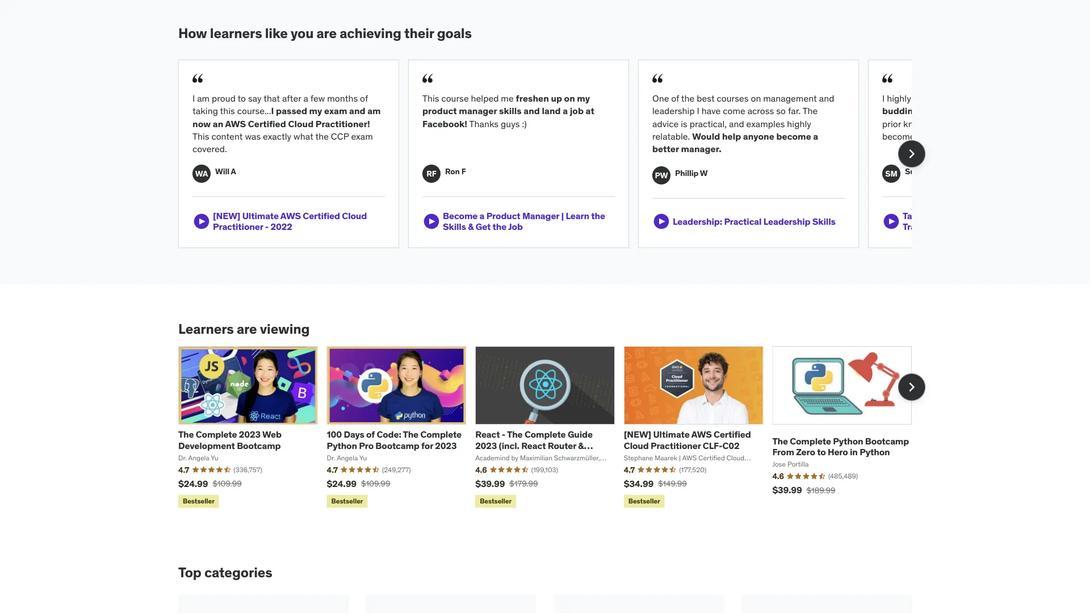 Task type: describe. For each thing, give the bounding box(es) containing it.
z:
[[970, 210, 978, 222]]

the inside the complete python bootcamp from zero to hero in python
[[772, 435, 788, 447]]

(incl.
[[499, 440, 519, 451]]

i passed my exam and am now an aws certified cloud practitioner! this content was exactly what the ccp exam covered.
[[192, 105, 381, 155]]

after inside even people with no prior knowledge of any visualization tools can become a master after completing this course.
[[954, 130, 973, 142]]

manager
[[522, 210, 559, 222]]

few
[[310, 92, 325, 104]]

freshen
[[516, 92, 549, 104]]

bootcamp inside the complete 2023 web development bootcamp
[[237, 440, 281, 451]]

clf-
[[703, 440, 722, 451]]

0 horizontal spatial react
[[475, 429, 500, 440]]

practitioner!
[[316, 118, 370, 129]]

this course helped me
[[422, 92, 516, 104]]

course.
[[1040, 130, 1070, 142]]

complete inside the complete 2023 web development bootcamp
[[196, 429, 237, 440]]

react - the complete guide 2023 (incl. react router & redux) link
[[475, 429, 593, 462]]

aws for [new] ultimate aws certified cloud practitioner clf-c02
[[691, 429, 712, 440]]

1 horizontal spatial skills
[[812, 216, 835, 227]]

[new] ultimate aws certified cloud practitioner clf-c02 link
[[624, 429, 751, 451]]

one of the best courses on management and leadership i have come across so far. the advice is practical, and examples highly relatable.
[[652, 92, 834, 142]]

after inside i am proud to say that after a few months of taking this course...
[[282, 92, 301, 104]]

leadership: practical leadership skills link
[[652, 212, 835, 231]]

the inside one of the best courses on management and leadership i have come across so far. the advice is practical, and examples highly relatable.
[[681, 92, 694, 104]]

the complete 2023 web development bootcamp link
[[178, 429, 282, 451]]

ccp
[[331, 130, 349, 142]]

guide
[[568, 429, 593, 440]]

passed
[[276, 105, 307, 117]]

ultimate for clf-
[[653, 429, 690, 440]]

wa
[[195, 168, 208, 179]]

would help anyone become a better manager.
[[652, 130, 818, 155]]

become inside even people with no prior knowledge of any visualization tools can become a master after completing this course.
[[882, 130, 915, 142]]

would
[[692, 130, 720, 142]]

no
[[1061, 105, 1071, 117]]

their
[[404, 24, 434, 42]]

like
[[265, 24, 288, 42]]

tableau 2022 a-z: hands-on tableau training for data science
[[903, 210, 1057, 233]]

i for passed
[[271, 105, 274, 117]]

development
[[178, 440, 235, 451]]

bootcamp inside 100 days of code: the complete python pro bootcamp for 2023
[[375, 440, 419, 451]]

become a product manager | learn the skills & get the job
[[443, 210, 605, 233]]

a inside i am proud to say that after a few months of taking this course...
[[303, 92, 308, 104]]

viewing
[[260, 320, 310, 337]]

python right in
[[860, 446, 890, 458]]

course inside recommend this course for all budding data scientists.
[[986, 92, 1015, 104]]

categories
[[204, 564, 272, 581]]

practical
[[724, 216, 762, 227]]

this inside recommend this course for all budding data scientists.
[[967, 92, 984, 104]]

cloud for [new] ultimate aws certified cloud practitioner - 2022
[[342, 210, 367, 222]]

covered.
[[192, 143, 227, 155]]

a inside would help anyone become a better manager.
[[813, 130, 818, 142]]

the complete python bootcamp from zero to hero in python link
[[772, 435, 909, 458]]

learners
[[178, 320, 234, 337]]

am inside i am proud to say that after a few months of taking this course...
[[197, 92, 210, 104]]

hero
[[828, 446, 848, 458]]

best
[[697, 92, 715, 104]]

product
[[422, 105, 457, 117]]

become a product manager | learn the skills & get the job link
[[422, 210, 615, 233]]

am inside i passed my exam and am now an aws certified cloud practitioner! this content was exactly what the ccp exam covered.
[[367, 105, 381, 117]]

web
[[262, 429, 282, 440]]

f
[[461, 166, 466, 176]]

science
[[974, 221, 1008, 233]]

practitioner for -
[[213, 221, 263, 233]]

land
[[542, 105, 561, 117]]

on
[[1011, 210, 1023, 222]]

i am proud to say that after a few months of taking this course...
[[192, 92, 368, 117]]

job
[[508, 221, 523, 233]]

0 vertical spatial exam
[[324, 105, 347, 117]]

to inside the complete python bootcamp from zero to hero in python
[[817, 446, 826, 458]]

manager
[[459, 105, 497, 117]]

aws inside i passed my exam and am now an aws certified cloud practitioner! this content was exactly what the ccp exam covered.
[[225, 118, 246, 129]]

2023 inside the react - the complete guide 2023 (incl. react router & redux)
[[475, 440, 497, 451]]

1 horizontal spatial this
[[422, 92, 439, 104]]

router
[[548, 440, 576, 451]]

helped
[[471, 92, 499, 104]]

highly inside one of the best courses on management and leadership i have come across so far. the advice is practical, and examples highly relatable.
[[787, 118, 811, 129]]

[new] ultimate aws certified cloud practitioner clf-c02
[[624, 429, 751, 451]]

of inside i am proud to say that after a few months of taking this course...
[[360, 92, 368, 104]]

& inside become a product manager | learn the skills & get the job
[[468, 221, 474, 233]]

even
[[989, 105, 1009, 117]]

1 horizontal spatial exam
[[351, 130, 373, 142]]

ron
[[445, 166, 460, 176]]

at
[[586, 105, 594, 117]]

have
[[702, 105, 721, 117]]

budding
[[882, 105, 919, 117]]

hands-
[[980, 210, 1011, 222]]

|
[[561, 210, 564, 222]]

and inside freshen up on my product manager skills and land a job at facebook!
[[524, 105, 540, 117]]

will a
[[215, 166, 236, 176]]

redux)
[[475, 450, 505, 462]]

w
[[700, 168, 708, 178]]

practitioner for clf-
[[651, 440, 701, 451]]

complete inside the complete python bootcamp from zero to hero in python
[[790, 435, 831, 447]]

how learners like you are achieving their goals
[[178, 24, 472, 42]]

leadership: practical leadership skills
[[673, 216, 835, 227]]

with
[[1041, 105, 1058, 117]]

guys
[[501, 118, 520, 129]]

any
[[960, 118, 974, 129]]

the complete python bootcamp from zero to hero in python
[[772, 435, 909, 458]]

anyone
[[743, 130, 774, 142]]

python right zero
[[833, 435, 863, 447]]

skills inside become a product manager | learn the skills & get the job
[[443, 221, 466, 233]]

days
[[344, 429, 364, 440]]

cloud for [new] ultimate aws certified cloud practitioner clf-c02
[[624, 440, 649, 451]]

you
[[291, 24, 314, 42]]

& inside the react - the complete guide 2023 (incl. react router & redux)
[[578, 440, 584, 451]]

job
[[570, 105, 584, 117]]

facebook!
[[422, 118, 467, 129]]

i inside one of the best courses on management and leadership i have come across so far. the advice is practical, and examples highly relatable.
[[697, 105, 699, 117]]

complete inside 100 days of code: the complete python pro bootcamp for 2023
[[420, 429, 462, 440]]

0 horizontal spatial are
[[237, 320, 257, 337]]

- inside [new] ultimate aws certified cloud practitioner - 2022
[[265, 221, 269, 233]]

certified for [new] ultimate aws certified cloud practitioner - 2022
[[303, 210, 340, 222]]

a
[[231, 166, 236, 176]]

[new] for [new] ultimate aws certified cloud practitioner - 2022
[[213, 210, 240, 222]]

i for highly
[[882, 92, 885, 104]]

courses
[[717, 92, 749, 104]]

and down come on the top right
[[729, 118, 744, 129]]

management
[[763, 92, 817, 104]]

surya
[[905, 166, 926, 176]]

this inside even people with no prior knowledge of any visualization tools can become a master after completing this course.
[[1023, 130, 1038, 142]]



Task type: locate. For each thing, give the bounding box(es) containing it.
for up people
[[1017, 92, 1029, 104]]

react up redux)
[[475, 429, 500, 440]]

on inside one of the best courses on management and leadership i have come across so far. the advice is practical, and examples highly relatable.
[[751, 92, 761, 104]]

1 horizontal spatial tableau
[[1024, 210, 1057, 222]]

skills left get
[[443, 221, 466, 233]]

0 horizontal spatial certified
[[248, 118, 286, 129]]

are right you
[[316, 24, 337, 42]]

1 horizontal spatial ultimate
[[653, 429, 690, 440]]

practitioner inside [new] ultimate aws certified cloud practitioner - 2022
[[213, 221, 263, 233]]

1 vertical spatial ultimate
[[653, 429, 690, 440]]

code:
[[377, 429, 401, 440]]

1 vertical spatial certified
[[303, 210, 340, 222]]

bootcamp inside the complete python bootcamp from zero to hero in python
[[865, 435, 909, 447]]

top
[[178, 564, 201, 581]]

0 horizontal spatial this
[[220, 105, 235, 117]]

0 horizontal spatial highly
[[787, 118, 811, 129]]

a down "management"
[[813, 130, 818, 142]]

ron f
[[445, 166, 466, 176]]

0 horizontal spatial -
[[265, 221, 269, 233]]

a inside even people with no prior knowledge of any visualization tools can become a master after completing this course.
[[917, 130, 922, 142]]

content
[[211, 130, 243, 142]]

to right zero
[[817, 446, 826, 458]]

exactly
[[263, 130, 291, 142]]

& left get
[[468, 221, 474, 233]]

learn
[[566, 210, 589, 222]]

1 vertical spatial to
[[817, 446, 826, 458]]

a left product
[[479, 210, 484, 222]]

and right "management"
[[819, 92, 834, 104]]

tableau right on
[[1024, 210, 1057, 222]]

react
[[475, 429, 500, 440], [521, 440, 546, 451]]

skills
[[499, 105, 522, 117]]

learners
[[210, 24, 262, 42]]

exam right ccp
[[351, 130, 373, 142]]

2 horizontal spatial certified
[[714, 429, 751, 440]]

aws inside [new] ultimate aws certified cloud practitioner - 2022
[[280, 210, 301, 222]]

2 tableau from the left
[[1024, 210, 1057, 222]]

i left have
[[697, 105, 699, 117]]

leadership:
[[673, 216, 722, 227]]

and
[[819, 92, 834, 104], [349, 105, 365, 117], [524, 105, 540, 117], [729, 118, 744, 129]]

pw
[[655, 170, 668, 180]]

certified
[[248, 118, 286, 129], [303, 210, 340, 222], [714, 429, 751, 440]]

far.
[[788, 105, 801, 117]]

0 vertical spatial for
[[1017, 92, 1029, 104]]

[new] ultimate aws certified cloud practitioner - 2022 link
[[192, 210, 385, 233]]

the left ccp
[[315, 130, 329, 142]]

1 horizontal spatial cloud
[[342, 210, 367, 222]]

course up even
[[986, 92, 1015, 104]]

1 vertical spatial carousel element
[[178, 346, 925, 510]]

100 days of code: the complete python pro bootcamp for 2023
[[327, 429, 462, 451]]

1 horizontal spatial course
[[986, 92, 1015, 104]]

a left few at left
[[303, 92, 308, 104]]

the inside the complete 2023 web development bootcamp
[[178, 429, 194, 440]]

1 horizontal spatial am
[[367, 105, 381, 117]]

up
[[551, 92, 562, 104]]

2 horizontal spatial 2023
[[475, 440, 497, 451]]

this inside i am proud to say that after a few months of taking this course...
[[220, 105, 235, 117]]

advice
[[652, 118, 679, 129]]

complete
[[196, 429, 237, 440], [420, 429, 462, 440], [525, 429, 566, 440], [790, 435, 831, 447]]

1 horizontal spatial 2023
[[435, 440, 457, 451]]

next image
[[903, 145, 921, 163]]

was
[[245, 130, 261, 142]]

on up across
[[751, 92, 761, 104]]

0 horizontal spatial exam
[[324, 105, 347, 117]]

1 horizontal spatial 2022
[[937, 210, 959, 222]]

this down now on the left top of the page
[[192, 130, 209, 142]]

product
[[486, 210, 520, 222]]

bootcamp right in
[[865, 435, 909, 447]]

2 become from the left
[[882, 130, 915, 142]]

ultimate for -
[[242, 210, 279, 222]]

aws inside [new] ultimate aws certified cloud practitioner clf-c02
[[691, 429, 712, 440]]

in
[[850, 446, 858, 458]]

the left best
[[681, 92, 694, 104]]

bootcamp right pro
[[375, 440, 419, 451]]

react right (incl.
[[521, 440, 546, 451]]

exam down months
[[324, 105, 347, 117]]

me
[[501, 92, 514, 104]]

1 horizontal spatial aws
[[280, 210, 301, 222]]

skills right leadership
[[812, 216, 835, 227]]

0 vertical spatial [new]
[[213, 210, 240, 222]]

carousel element containing the complete 2023 web development bootcamp
[[178, 346, 925, 510]]

2 vertical spatial this
[[1023, 130, 1038, 142]]

1 on from the left
[[564, 92, 575, 104]]

2023 left redux)
[[435, 440, 457, 451]]

course up product
[[441, 92, 469, 104]]

am up taking
[[197, 92, 210, 104]]

0 horizontal spatial bootcamp
[[237, 440, 281, 451]]

1 horizontal spatial [new]
[[624, 429, 651, 440]]

this down proud
[[220, 105, 235, 117]]

will
[[215, 166, 229, 176]]

2023 inside 100 days of code: the complete python pro bootcamp for 2023
[[435, 440, 457, 451]]

1 vertical spatial [new]
[[624, 429, 651, 440]]

2 horizontal spatial bootcamp
[[865, 435, 909, 447]]

2 horizontal spatial for
[[1017, 92, 1029, 104]]

highly down far.
[[787, 118, 811, 129]]

complete inside the react - the complete guide 2023 (incl. react router & redux)
[[525, 429, 566, 440]]

2 carousel element from the top
[[178, 346, 925, 510]]

0 horizontal spatial after
[[282, 92, 301, 104]]

of right the days
[[366, 429, 375, 440]]

become down prior
[[882, 130, 915, 142]]

a inside become a product manager | learn the skills & get the job
[[479, 210, 484, 222]]

0 horizontal spatial tableau
[[903, 210, 935, 222]]

become
[[776, 130, 811, 142], [882, 130, 915, 142]]

0 horizontal spatial ultimate
[[242, 210, 279, 222]]

0 horizontal spatial [new]
[[213, 210, 240, 222]]

react - the complete guide 2023 (incl. react router & redux)
[[475, 429, 593, 462]]

1 vertical spatial cloud
[[342, 210, 367, 222]]

1 horizontal spatial on
[[751, 92, 761, 104]]

- inside the react - the complete guide 2023 (incl. react router & redux)
[[502, 429, 505, 440]]

highly up budding at the top of the page
[[887, 92, 911, 104]]

0 horizontal spatial am
[[197, 92, 210, 104]]

of up leadership
[[671, 92, 679, 104]]

:)
[[522, 118, 527, 129]]

for inside tableau 2022 a-z: hands-on tableau training for data science
[[939, 221, 951, 233]]

0 vertical spatial aws
[[225, 118, 246, 129]]

ultimate inside [new] ultimate aws certified cloud practitioner - 2022
[[242, 210, 279, 222]]

1 horizontal spatial bootcamp
[[375, 440, 419, 451]]

0 vertical spatial &
[[468, 221, 474, 233]]

are left viewing
[[237, 320, 257, 337]]

practitioner down a
[[213, 221, 263, 233]]

next image
[[903, 378, 921, 396]]

course
[[441, 92, 469, 104], [986, 92, 1015, 104]]

the right learn
[[591, 210, 605, 222]]

to
[[238, 92, 246, 104], [817, 446, 826, 458]]

i inside i passed my exam and am now an aws certified cloud practitioner! this content was exactly what the ccp exam covered.
[[271, 105, 274, 117]]

for right code:
[[421, 440, 433, 451]]

this
[[422, 92, 439, 104], [192, 130, 209, 142]]

data
[[921, 105, 940, 117]]

1 vertical spatial -
[[502, 429, 505, 440]]

i inside i am proud to say that after a few months of taking this course...
[[192, 92, 195, 104]]

1 vertical spatial for
[[939, 221, 951, 233]]

i down that
[[271, 105, 274, 117]]

1 horizontal spatial to
[[817, 446, 826, 458]]

0 horizontal spatial my
[[309, 105, 322, 117]]

1 vertical spatial are
[[237, 320, 257, 337]]

carousel element
[[178, 60, 1089, 248], [178, 346, 925, 510]]

visualization
[[976, 118, 1026, 129]]

0 horizontal spatial cloud
[[288, 118, 314, 129]]

1 vertical spatial am
[[367, 105, 381, 117]]

the inside 100 days of code: the complete python pro bootcamp for 2023
[[403, 429, 418, 440]]

1 vertical spatial after
[[954, 130, 973, 142]]

cloud inside [new] ultimate aws certified cloud practitioner - 2022
[[342, 210, 367, 222]]

of inside even people with no prior knowledge of any visualization tools can become a master after completing this course.
[[950, 118, 958, 129]]

of inside 100 days of code: the complete python pro bootcamp for 2023
[[366, 429, 375, 440]]

of right months
[[360, 92, 368, 104]]

and inside i passed my exam and am now an aws certified cloud practitioner! this content was exactly what the ccp exam covered.
[[349, 105, 365, 117]]

1 horizontal spatial this
[[967, 92, 984, 104]]

1 course from the left
[[441, 92, 469, 104]]

1 vertical spatial highly
[[787, 118, 811, 129]]

this up product
[[422, 92, 439, 104]]

0 horizontal spatial become
[[776, 130, 811, 142]]

0 horizontal spatial aws
[[225, 118, 246, 129]]

leadership
[[763, 216, 810, 227]]

practitioner left the clf-
[[651, 440, 701, 451]]

that
[[264, 92, 280, 104]]

2022 inside [new] ultimate aws certified cloud practitioner - 2022
[[271, 221, 292, 233]]

0 horizontal spatial &
[[468, 221, 474, 233]]

my inside freshen up on my product manager skills and land a job at facebook!
[[577, 92, 590, 104]]

2023 inside the complete 2023 web development bootcamp
[[239, 429, 261, 440]]

1 horizontal spatial for
[[939, 221, 951, 233]]

aws for [new] ultimate aws certified cloud practitioner - 2022
[[280, 210, 301, 222]]

0 vertical spatial am
[[197, 92, 210, 104]]

now
[[192, 118, 211, 129]]

bootcamp
[[865, 435, 909, 447], [237, 440, 281, 451], [375, 440, 419, 451]]

0 horizontal spatial to
[[238, 92, 246, 104]]

i up budding at the top of the page
[[882, 92, 885, 104]]

1 tableau from the left
[[903, 210, 935, 222]]

exam
[[324, 105, 347, 117], [351, 130, 373, 142]]

the complete 2023 web development bootcamp
[[178, 429, 282, 451]]

0 vertical spatial cloud
[[288, 118, 314, 129]]

tableau down surya m at the top
[[903, 210, 935, 222]]

2023 left (incl.
[[475, 440, 497, 451]]

2 course from the left
[[986, 92, 1015, 104]]

practitioner inside [new] ultimate aws certified cloud practitioner clf-c02
[[651, 440, 701, 451]]

1 horizontal spatial practitioner
[[651, 440, 701, 451]]

0 horizontal spatial for
[[421, 440, 433, 451]]

proud
[[212, 92, 236, 104]]

1 vertical spatial this
[[192, 130, 209, 142]]

training
[[903, 221, 937, 233]]

this up scientists.
[[967, 92, 984, 104]]

after down any
[[954, 130, 973, 142]]

certified for [new] ultimate aws certified cloud practitioner clf-c02
[[714, 429, 751, 440]]

a left job
[[563, 105, 568, 117]]

the inside the react - the complete guide 2023 (incl. react router & redux)
[[507, 429, 523, 440]]

1 vertical spatial this
[[220, 105, 235, 117]]

i for am
[[192, 92, 195, 104]]

manager.
[[681, 143, 721, 155]]

thanks guys :)
[[467, 118, 527, 129]]

help
[[722, 130, 741, 142]]

become inside would help anyone become a better manager.
[[776, 130, 811, 142]]

my inside i passed my exam and am now an aws certified cloud practitioner! this content was exactly what the ccp exam covered.
[[309, 105, 322, 117]]

a inside freshen up on my product manager skills and land a job at facebook!
[[563, 105, 568, 117]]

[new] inside [new] ultimate aws certified cloud practitioner clf-c02
[[624, 429, 651, 440]]

this down 'tools'
[[1023, 130, 1038, 142]]

bootcamp right development
[[237, 440, 281, 451]]

cloud
[[288, 118, 314, 129], [342, 210, 367, 222], [624, 440, 649, 451]]

and up practitioner!
[[349, 105, 365, 117]]

2 horizontal spatial aws
[[691, 429, 712, 440]]

100 days of code: the complete python pro bootcamp for 2023 link
[[327, 429, 462, 451]]

a down the knowledge
[[917, 130, 922, 142]]

0 horizontal spatial 2023
[[239, 429, 261, 440]]

1 horizontal spatial highly
[[887, 92, 911, 104]]

2 vertical spatial for
[[421, 440, 433, 451]]

1 horizontal spatial certified
[[303, 210, 340, 222]]

the inside i passed my exam and am now an aws certified cloud practitioner! this content was exactly what the ccp exam covered.
[[315, 130, 329, 142]]

recommend
[[913, 92, 965, 104]]

of left any
[[950, 118, 958, 129]]

1 horizontal spatial are
[[316, 24, 337, 42]]

carousel element containing i am proud to say that after a few months of taking this course...
[[178, 60, 1089, 248]]

&
[[468, 221, 474, 233], [578, 440, 584, 451]]

for inside 100 days of code: the complete python pro bootcamp for 2023
[[421, 440, 433, 451]]

the left job at the top left
[[493, 221, 507, 233]]

0 vertical spatial carousel element
[[178, 60, 1089, 248]]

is
[[681, 118, 687, 129]]

0 vertical spatial this
[[967, 92, 984, 104]]

& right router
[[578, 440, 584, 451]]

2022 inside tableau 2022 a-z: hands-on tableau training for data science
[[937, 210, 959, 222]]

for inside recommend this course for all budding data scientists.
[[1017, 92, 1029, 104]]

for left data
[[939, 221, 951, 233]]

0 horizontal spatial course
[[441, 92, 469, 104]]

2 horizontal spatial this
[[1023, 130, 1038, 142]]

cloud inside [new] ultimate aws certified cloud practitioner clf-c02
[[624, 440, 649, 451]]

so
[[776, 105, 786, 117]]

certified inside [new] ultimate aws certified cloud practitioner - 2022
[[303, 210, 340, 222]]

course...
[[237, 105, 271, 117]]

and down freshen
[[524, 105, 540, 117]]

1 vertical spatial &
[[578, 440, 584, 451]]

0 vertical spatial to
[[238, 92, 246, 104]]

1 vertical spatial practitioner
[[651, 440, 701, 451]]

can
[[1050, 118, 1065, 129]]

0 vertical spatial after
[[282, 92, 301, 104]]

to left say
[[238, 92, 246, 104]]

1 vertical spatial aws
[[280, 210, 301, 222]]

1 horizontal spatial become
[[882, 130, 915, 142]]

zero
[[796, 446, 815, 458]]

of inside one of the best courses on management and leadership i have come across so far. the advice is practical, and examples highly relatable.
[[671, 92, 679, 104]]

0 vertical spatial ultimate
[[242, 210, 279, 222]]

0 vertical spatial my
[[577, 92, 590, 104]]

1 horizontal spatial my
[[577, 92, 590, 104]]

2 vertical spatial aws
[[691, 429, 712, 440]]

1 vertical spatial exam
[[351, 130, 373, 142]]

2 vertical spatial cloud
[[624, 440, 649, 451]]

the inside one of the best courses on management and leadership i have come across so far. the advice is practical, and examples highly relatable.
[[803, 105, 818, 117]]

data
[[952, 221, 972, 233]]

after up the passed
[[282, 92, 301, 104]]

certified inside [new] ultimate aws certified cloud practitioner clf-c02
[[714, 429, 751, 440]]

practical,
[[690, 118, 727, 129]]

examples
[[746, 118, 785, 129]]

taking
[[192, 105, 218, 117]]

certified inside i passed my exam and am now an aws certified cloud practitioner! this content was exactly what the ccp exam covered.
[[248, 118, 286, 129]]

0 horizontal spatial skills
[[443, 221, 466, 233]]

0 vertical spatial this
[[422, 92, 439, 104]]

how
[[178, 24, 207, 42]]

1 horizontal spatial -
[[502, 429, 505, 440]]

python inside 100 days of code: the complete python pro bootcamp for 2023
[[327, 440, 357, 451]]

achieving
[[340, 24, 401, 42]]

cloud inside i passed my exam and am now an aws certified cloud practitioner! this content was exactly what the ccp exam covered.
[[288, 118, 314, 129]]

1 vertical spatial my
[[309, 105, 322, 117]]

become
[[443, 210, 478, 222]]

to inside i am proud to say that after a few months of taking this course...
[[238, 92, 246, 104]]

1 horizontal spatial after
[[954, 130, 973, 142]]

better
[[652, 143, 679, 155]]

i up taking
[[192, 92, 195, 104]]

carousel element for learners are viewing
[[178, 346, 925, 510]]

one
[[652, 92, 669, 104]]

1 horizontal spatial react
[[521, 440, 546, 451]]

python
[[833, 435, 863, 447], [327, 440, 357, 451], [860, 446, 890, 458]]

2023 left web
[[239, 429, 261, 440]]

my down few at left
[[309, 105, 322, 117]]

0 horizontal spatial 2022
[[271, 221, 292, 233]]

[new] inside [new] ultimate aws certified cloud practitioner - 2022
[[213, 210, 240, 222]]

carousel element for how learners like you are achieving their goals
[[178, 60, 1089, 248]]

on inside freshen up on my product manager skills and land a job at facebook!
[[564, 92, 575, 104]]

my
[[577, 92, 590, 104], [309, 105, 322, 117]]

1 become from the left
[[776, 130, 811, 142]]

on right 'up'
[[564, 92, 575, 104]]

python left pro
[[327, 440, 357, 451]]

of
[[360, 92, 368, 104], [671, 92, 679, 104], [950, 118, 958, 129], [366, 429, 375, 440]]

tools
[[1028, 118, 1048, 129]]

leadership
[[652, 105, 695, 117]]

tableau
[[903, 210, 935, 222], [1024, 210, 1057, 222]]

0 horizontal spatial on
[[564, 92, 575, 104]]

become down far.
[[776, 130, 811, 142]]

1 carousel element from the top
[[178, 60, 1089, 248]]

0 vertical spatial practitioner
[[213, 221, 263, 233]]

0 horizontal spatial this
[[192, 130, 209, 142]]

2 horizontal spatial cloud
[[624, 440, 649, 451]]

2 vertical spatial certified
[[714, 429, 751, 440]]

this inside i passed my exam and am now an aws certified cloud practitioner! this content was exactly what the ccp exam covered.
[[192, 130, 209, 142]]

0 vertical spatial certified
[[248, 118, 286, 129]]

come
[[723, 105, 745, 117]]

my up at
[[577, 92, 590, 104]]

[new] for [new] ultimate aws certified cloud practitioner clf-c02
[[624, 429, 651, 440]]

1 horizontal spatial &
[[578, 440, 584, 451]]

relatable.
[[652, 130, 690, 142]]

2 on from the left
[[751, 92, 761, 104]]

ultimate inside [new] ultimate aws certified cloud practitioner clf-c02
[[653, 429, 690, 440]]

0 vertical spatial highly
[[887, 92, 911, 104]]

am up practitioner!
[[367, 105, 381, 117]]



Task type: vqa. For each thing, say whether or not it's contained in the screenshot.
FOR in the recommend this course for all budding data scientists.
yes



